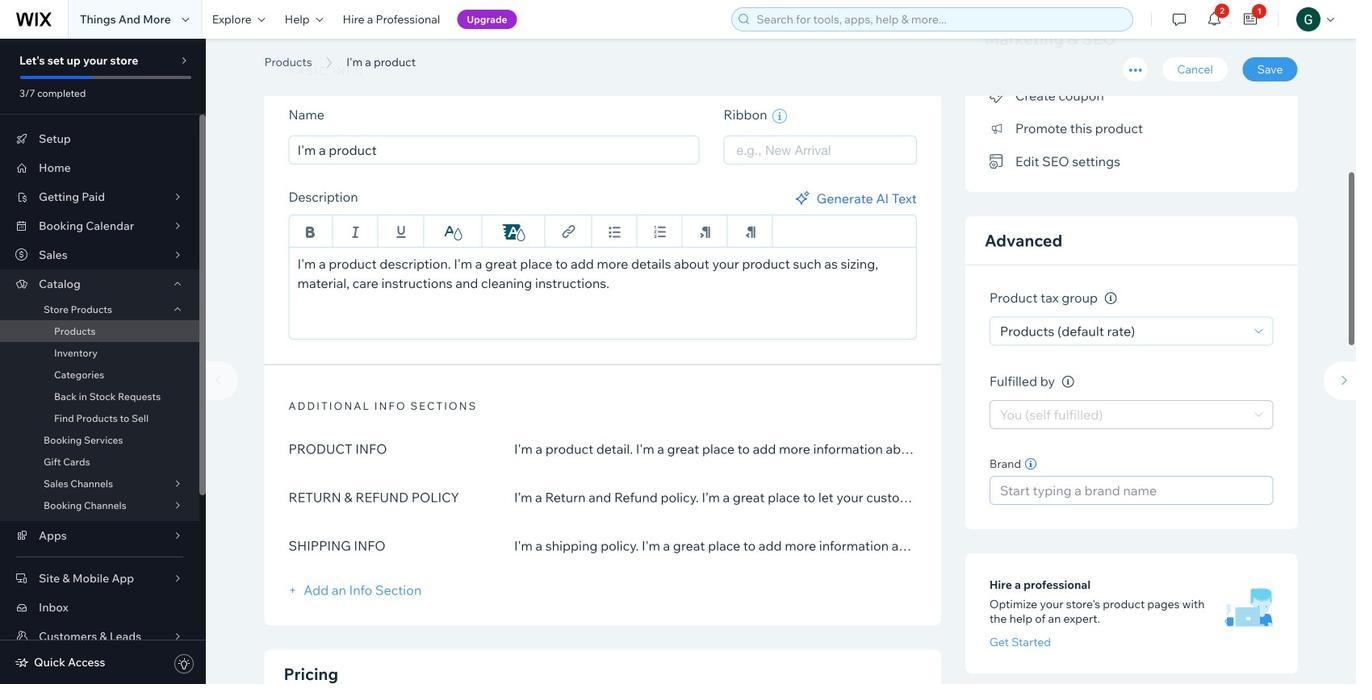 Task type: vqa. For each thing, say whether or not it's contained in the screenshot.
Info Tooltip image to the right
yes



Task type: locate. For each thing, give the bounding box(es) containing it.
1 horizontal spatial info tooltip image
[[1105, 293, 1117, 305]]

false text field
[[289, 247, 917, 340]]

form
[[198, 0, 1357, 685]]

Start typing a brand name field
[[996, 477, 1268, 505]]

Add a product name text field
[[289, 136, 700, 165]]

Select box search field
[[737, 136, 904, 164]]

1 vertical spatial info tooltip image
[[1062, 376, 1075, 388]]

info tooltip image
[[1105, 293, 1117, 305], [1062, 376, 1075, 388]]



Task type: describe. For each thing, give the bounding box(es) containing it.
0 horizontal spatial info tooltip image
[[1062, 376, 1075, 388]]

seo settings image
[[990, 155, 1006, 169]]

sidebar element
[[0, 39, 206, 685]]

Search for tools, apps, help & more... field
[[752, 8, 1128, 31]]

promote coupon image
[[990, 88, 1006, 103]]

0 vertical spatial info tooltip image
[[1105, 293, 1117, 305]]

promote image
[[990, 122, 1006, 136]]



